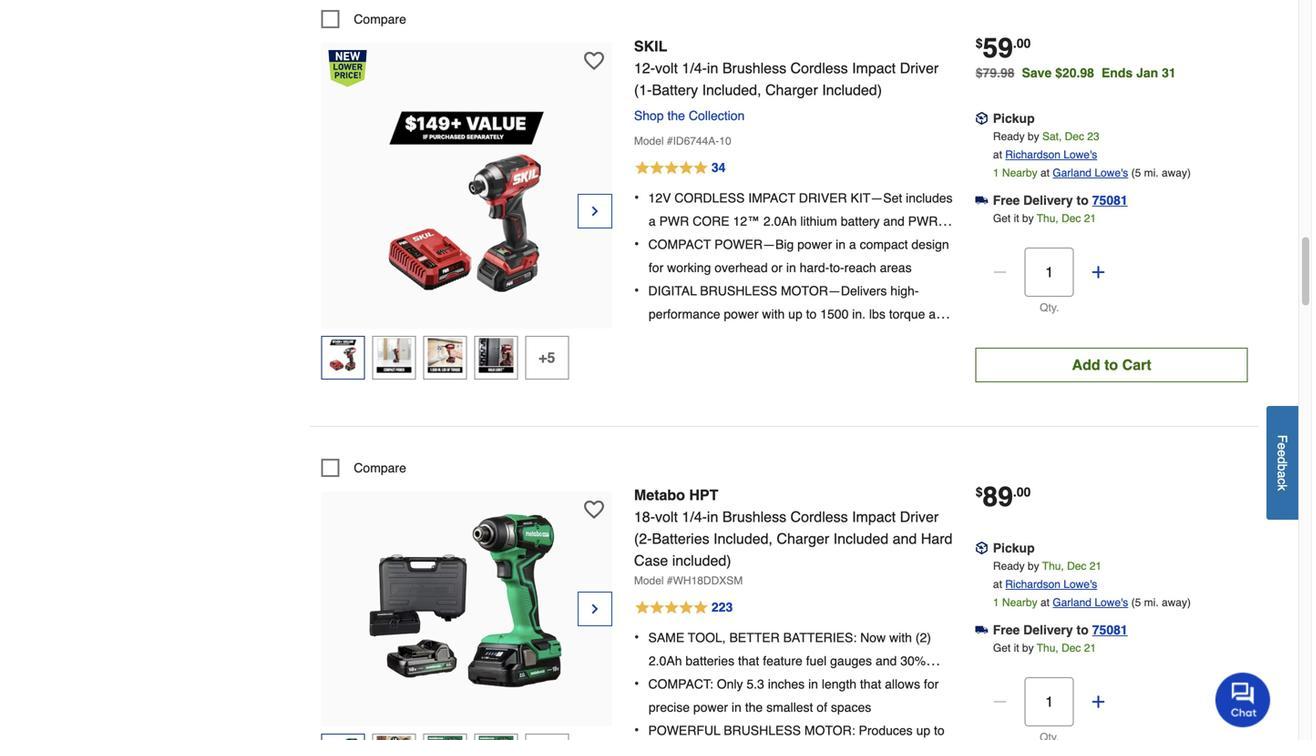 Task type: describe. For each thing, give the bounding box(es) containing it.
5.3
[[747, 677, 764, 692]]

34
[[712, 160, 726, 175]]

2.0ah inside • same tool, better batteries: now with (2) 2.0ah batteries that feature fuel gauges and 30% longer runtime
[[649, 654, 682, 669]]

richardson for 12-volt 1/4-in brushless cordless impact driver (1-battery included, charger included)
[[1005, 148, 1061, 161]]

a inside • 12v cordless impact driver kit—set includes a pwr core 12™ 2.0ah lithium battery and pwr jump™ charger
[[649, 214, 656, 229]]

hpt
[[689, 487, 718, 504]]

to inside • compact power—big power in a compact design for working overhead or in hard-to-reach areas • digital brushless motor—delivers high- performance power with up to 1500 in. lbs torque and extended tool life
[[806, 307, 817, 322]]

charger inside the metabo hpt 18-volt 1/4-in brushless cordless impact driver (2-batteries included, charger included and hard case included) model # wh18ddxsm
[[777, 531, 830, 548]]

away) for 12-volt 1/4-in brushless cordless impact driver (1-battery included, charger included)
[[1162, 167, 1191, 179]]

and inside • compact power—big power in a compact design for working overhead or in hard-to-reach areas • digital brushless motor—delivers high- performance power with up to 1500 in. lbs torque and extended tool life
[[929, 307, 950, 322]]

stepper number input field with increment and decrement buttons number field for minus image
[[1025, 248, 1074, 297]]

performance
[[649, 307, 720, 322]]

digital
[[648, 284, 697, 298]]

it for 18-volt 1/4-in brushless cordless impact driver (2-batteries included, charger included and hard case included)
[[1014, 642, 1019, 655]]

18-
[[634, 509, 655, 526]]

and inside • same tool, better batteries: now with (2) 2.0ah batteries that feature fuel gauges and 30% longer runtime
[[876, 654, 897, 669]]

garland for 18-volt 1/4-in brushless cordless impact driver (2-batteries included, charger included and hard case included)
[[1053, 597, 1092, 609]]

add to cart
[[1072, 357, 1152, 373]]

runtime
[[688, 677, 730, 692]]

21 inside ready by thu, dec 21 at richardson lowe's 1 nearby at garland lowe's (5 mi. away)
[[1090, 560, 1102, 573]]

cordless
[[675, 191, 745, 205]]

impact
[[748, 191, 796, 205]]

richardson lowe's button for 12-volt 1/4-in brushless cordless impact driver (1-battery included, charger included)
[[1005, 146, 1097, 164]]

get it by thu, dec 21 for 18-volt 1/4-in brushless cordless impact driver (2-batteries included, charger included and hard case included)
[[993, 642, 1096, 655]]

same
[[648, 631, 685, 646]]

model inside the metabo hpt 18-volt 1/4-in brushless cordless impact driver (2-batteries included, charger included and hard case included) model # wh18ddxsm
[[634, 575, 664, 588]]

by inside ready by sat, dec 23 at richardson lowe's 1 nearby at garland lowe's (5 mi. away)
[[1028, 130, 1039, 143]]

+5
[[539, 349, 555, 366]]

nearby for 18-volt 1/4-in brushless cordless impact driver (2-batteries included, charger included and hard case included)
[[1002, 597, 1038, 609]]

truck filled image for 12-volt 1/4-in brushless cordless impact driver (1-battery included, charger included)
[[976, 194, 989, 207]]

12-
[[634, 59, 655, 76]]

kit—set
[[851, 191, 902, 205]]

5 stars image for 34 button
[[634, 157, 727, 179]]

areas
[[880, 261, 912, 275]]

driver
[[799, 191, 847, 205]]

(5 for 18-volt 1/4-in brushless cordless impact driver (2-batteries included, charger included and hard case included)
[[1132, 597, 1141, 609]]

12v
[[648, 191, 671, 205]]

d
[[1275, 457, 1290, 464]]

in up to-
[[836, 237, 846, 252]]

cart
[[1122, 357, 1152, 373]]

to down ready by thu, dec 21 at richardson lowe's 1 nearby at garland lowe's (5 mi. away)
[[1077, 623, 1089, 638]]

with inside • compact power—big power in a compact design for working overhead or in hard-to-reach areas • digital brushless motor—delivers high- performance power with up to 1500 in. lbs torque and extended tool life
[[762, 307, 785, 322]]

89
[[983, 481, 1013, 513]]

only
[[717, 677, 743, 692]]

feature
[[763, 654, 803, 669]]

richardson lowe's button for 18-volt 1/4-in brushless cordless impact driver (2-batteries included, charger included and hard case included)
[[1005, 576, 1097, 594]]

a for f
[[1275, 471, 1290, 479]]

ready for 12-volt 1/4-in brushless cordless impact driver (1-battery included, charger included)
[[993, 130, 1025, 143]]

produces
[[859, 724, 913, 739]]

1500
[[820, 307, 849, 322]]

high-
[[891, 284, 919, 298]]

k
[[1275, 485, 1290, 491]]

reach
[[844, 261, 876, 275]]

dec inside ready by thu, dec 21 at richardson lowe's 1 nearby at garland lowe's (5 mi. away)
[[1067, 560, 1087, 573]]

0 vertical spatial power
[[798, 237, 832, 252]]

1 model from the top
[[634, 135, 664, 147]]

23
[[1087, 130, 1100, 143]]

to inside • compact: only 5.3 inches in length that allows for precise power in the smallest of spaces • powerful brushless motor: produces up to
[[934, 724, 945, 739]]

allows
[[885, 677, 920, 692]]

f
[[1275, 435, 1290, 443]]

or
[[771, 261, 783, 275]]

metabo
[[634, 487, 685, 504]]

31
[[1162, 65, 1176, 80]]

fuel
[[806, 654, 827, 669]]

core
[[693, 214, 730, 229]]

b
[[1275, 464, 1290, 471]]

75081 for 12-volt 1/4-in brushless cordless impact driver (1-battery included, charger included)
[[1092, 193, 1128, 208]]

in right or
[[786, 261, 796, 275]]

75081 for 18-volt 1/4-in brushless cordless impact driver (2-batteries included, charger included and hard case included)
[[1092, 623, 1128, 638]]

free for 18-volt 1/4-in brushless cordless impact driver (2-batteries included, charger included and hard case included)
[[993, 623, 1020, 638]]

better
[[729, 631, 780, 646]]

+5 button
[[525, 336, 569, 380]]

75081 button for 12-volt 1/4-in brushless cordless impact driver (1-battery included, charger included)
[[1092, 191, 1128, 209]]

2 pwr from the left
[[908, 214, 938, 229]]

length
[[822, 677, 857, 692]]

plus image for stepper number input field with increment and decrement buttons number field associated with minus icon in the bottom right of the page
[[1090, 693, 1108, 712]]

case
[[634, 553, 668, 569]]

• same tool, better batteries: now with (2) 2.0ah batteries that feature fuel gauges and 30% longer runtime
[[634, 629, 931, 692]]

# inside the metabo hpt 18-volt 1/4-in brushless cordless impact driver (2-batteries included, charger included and hard case included) model # wh18ddxsm
[[667, 575, 673, 588]]

tool,
[[688, 631, 726, 646]]

$ for 89
[[976, 485, 983, 500]]

wh18ddxsm
[[673, 575, 743, 588]]

$79.98 save $20.98 ends jan 31
[[976, 65, 1176, 80]]

tool
[[705, 330, 725, 345]]

batteries:
[[783, 631, 857, 646]]

get for 12-volt 1/4-in brushless cordless impact driver (1-battery included, charger included)
[[993, 212, 1011, 225]]

new lower price image
[[328, 50, 367, 87]]

batteries
[[686, 654, 735, 669]]

charger inside skil 12-volt 1/4-in brushless cordless impact driver (1-battery included, charger included)
[[765, 81, 818, 98]]

1 e from the top
[[1275, 443, 1290, 450]]

59
[[983, 32, 1013, 64]]

ready for 18-volt 1/4-in brushless cordless impact driver (2-batteries included, charger included and hard case included)
[[993, 560, 1025, 573]]

plus image for minus image stepper number input field with increment and decrement buttons number field
[[1090, 263, 1108, 281]]

hard-
[[800, 261, 830, 275]]

precise
[[649, 701, 690, 715]]

shop the collection link
[[634, 108, 752, 123]]

shop
[[634, 108, 664, 123]]

garland for 12-volt 1/4-in brushless cordless impact driver (1-battery included, charger included)
[[1053, 167, 1092, 179]]

was price $79.98 element
[[976, 61, 1022, 80]]

delivery for 18-volt 1/4-in brushless cordless impact driver (2-batteries included, charger included and hard case included)
[[1024, 623, 1073, 638]]

free delivery to 75081 for 12-volt 1/4-in brushless cordless impact driver (1-battery included, charger included)
[[993, 193, 1128, 208]]

heart outline image
[[584, 51, 604, 71]]

away) for 18-volt 1/4-in brushless cordless impact driver (2-batteries included, charger included and hard case included)
[[1162, 597, 1191, 609]]

included)
[[672, 553, 731, 569]]

cordless inside the metabo hpt 18-volt 1/4-in brushless cordless impact driver (2-batteries included, charger included and hard case included) model # wh18ddxsm
[[791, 509, 848, 526]]

1 vertical spatial power
[[724, 307, 759, 322]]

ends
[[1102, 65, 1133, 80]]

garland lowe's button for 12-volt 1/4-in brushless cordless impact driver (1-battery included, charger included)
[[1053, 164, 1128, 182]]

$79.98
[[976, 65, 1015, 80]]

metabo hpt 18-volt 1/4-in brushless cordless impact driver (2-batteries included, charger included and hard case included) model # wh18ddxsm
[[634, 487, 953, 588]]

223
[[712, 600, 733, 615]]

cordless inside skil 12-volt 1/4-in brushless cordless impact driver (1-battery included, charger included)
[[791, 59, 848, 76]]

charger
[[700, 237, 743, 252]]

free for 12-volt 1/4-in brushless cordless impact driver (1-battery included, charger included)
[[993, 193, 1020, 208]]

and inside • 12v cordless impact driver kit—set includes a pwr core 12™ 2.0ah lithium battery and pwr jump™ charger
[[883, 214, 905, 229]]

compact
[[648, 237, 711, 252]]

savings save $20.98 element
[[1022, 65, 1183, 80]]

power inside • compact: only 5.3 inches in length that allows for precise power in the smallest of spaces • powerful brushless motor: produces up to
[[693, 701, 728, 715]]

free delivery to 75081 for 18-volt 1/4-in brushless cordless impact driver (2-batteries included, charger included and hard case included)
[[993, 623, 1128, 638]]

a for •
[[849, 237, 856, 252]]

chevron right image
[[588, 600, 602, 619]]

in down "only"
[[732, 701, 742, 715]]

now
[[860, 631, 886, 646]]

life
[[729, 330, 745, 345]]

motor—delivers
[[781, 284, 887, 298]]

12™
[[733, 214, 760, 229]]

to-
[[830, 261, 844, 275]]

includes
[[906, 191, 953, 205]]

• compact power—big power in a compact design for working overhead or in hard-to-reach areas • digital brushless motor—delivers high- performance power with up to 1500 in. lbs torque and extended tool life
[[634, 235, 950, 345]]

pickup for 12-volt 1/4-in brushless cordless impact driver (1-battery included, charger included)
[[993, 111, 1035, 126]]

2 e from the top
[[1275, 450, 1290, 457]]

223 button
[[634, 598, 954, 620]]

compact
[[860, 237, 908, 252]]

in inside skil 12-volt 1/4-in brushless cordless impact driver (1-battery included, charger included)
[[707, 59, 718, 76]]

(5 for 12-volt 1/4-in brushless cordless impact driver (1-battery included, charger included)
[[1132, 167, 1141, 179]]

$ 59 .00
[[976, 32, 1031, 64]]

impact inside skil 12-volt 1/4-in brushless cordless impact driver (1-battery included, charger included)
[[852, 59, 896, 76]]

power—big
[[715, 237, 794, 252]]

that inside • compact: only 5.3 inches in length that allows for precise power in the smallest of spaces • powerful brushless motor: produces up to
[[860, 677, 881, 692]]

battery
[[841, 214, 880, 229]]

included
[[834, 531, 889, 548]]

5013548851 element
[[321, 459, 406, 477]]

f e e d b a c k
[[1275, 435, 1290, 491]]

21 for 18-volt 1/4-in brushless cordless impact driver (2-batteries included, charger included and hard case included)
[[1084, 642, 1096, 655]]

chevron right image
[[588, 202, 602, 220]]

get it by thu, dec 21 for 12-volt 1/4-in brushless cordless impact driver (1-battery included, charger included)
[[993, 212, 1096, 225]]

21 for 12-volt 1/4-in brushless cordless impact driver (1-battery included, charger included)
[[1084, 212, 1096, 225]]

add
[[1072, 357, 1101, 373]]



Task type: locate. For each thing, give the bounding box(es) containing it.
driver up hard
[[900, 509, 939, 526]]

ready left sat,
[[993, 130, 1025, 143]]

of
[[817, 701, 827, 715]]

(2)
[[916, 631, 931, 646]]

driver
[[900, 59, 939, 76], [900, 509, 939, 526]]

2 vertical spatial a
[[1275, 471, 1290, 479]]

design
[[912, 237, 949, 252]]

free delivery to 75081 down ready by sat, dec 23 at richardson lowe's 1 nearby at garland lowe's (5 mi. away)
[[993, 193, 1128, 208]]

(1-
[[634, 81, 652, 98]]

1 vertical spatial $
[[976, 485, 983, 500]]

1 vertical spatial brushless
[[723, 509, 787, 526]]

1 pwr from the left
[[659, 214, 689, 229]]

0 vertical spatial delivery
[[1024, 193, 1073, 208]]

add to cart button
[[976, 348, 1248, 383]]

0 vertical spatial volt
[[655, 59, 678, 76]]

4 • from the top
[[634, 629, 639, 646]]

spaces
[[831, 701, 871, 715]]

0 horizontal spatial the
[[668, 108, 685, 123]]

a up k
[[1275, 471, 1290, 479]]

0 vertical spatial garland lowe's button
[[1053, 164, 1128, 182]]

1 get it by thu, dec 21 from the top
[[993, 212, 1096, 225]]

free up minus image
[[993, 193, 1020, 208]]

to down ready by sat, dec 23 at richardson lowe's 1 nearby at garland lowe's (5 mi. away)
[[1077, 193, 1089, 208]]

0 vertical spatial 2.0ah
[[764, 214, 797, 229]]

truck filled image right includes
[[976, 194, 989, 207]]

minus image
[[991, 263, 1009, 281]]

1 (5 from the top
[[1132, 167, 1141, 179]]

pickup right pickup icon
[[993, 541, 1035, 556]]

the down battery
[[668, 108, 685, 123]]

for right allows
[[924, 677, 939, 692]]

1 horizontal spatial that
[[860, 677, 881, 692]]

30%
[[901, 654, 926, 669]]

2 volt from the top
[[655, 509, 678, 526]]

ready down $ 89 .00
[[993, 560, 1025, 573]]

and left hard
[[893, 531, 917, 548]]

0 vertical spatial impact
[[852, 59, 896, 76]]

1 vertical spatial compare
[[354, 461, 406, 476]]

75081 button down ready by sat, dec 23 at richardson lowe's 1 nearby at garland lowe's (5 mi. away)
[[1092, 191, 1128, 209]]

and up compact
[[883, 214, 905, 229]]

brushless inside • compact: only 5.3 inches in length that allows for precise power in the smallest of spaces • powerful brushless motor: produces up to
[[724, 724, 801, 739]]

• left same
[[634, 629, 639, 646]]

1 away) from the top
[[1162, 167, 1191, 179]]

with
[[762, 307, 785, 322], [889, 631, 912, 646]]

ready inside ready by thu, dec 21 at richardson lowe's 1 nearby at garland lowe's (5 mi. away)
[[993, 560, 1025, 573]]

brushless inside • compact power—big power in a compact design for working overhead or in hard-to-reach areas • digital brushless motor—delivers high- performance power with up to 1500 in. lbs torque and extended tool life
[[700, 284, 777, 298]]

dec
[[1065, 130, 1084, 143], [1062, 212, 1081, 225], [1067, 560, 1087, 573], [1062, 642, 1081, 655]]

2 # from the top
[[667, 575, 673, 588]]

1 cordless from the top
[[791, 59, 848, 76]]

1 vertical spatial nearby
[[1002, 597, 1038, 609]]

in down hpt
[[707, 509, 718, 526]]

extended
[[649, 330, 701, 345]]

1 $ from the top
[[976, 36, 983, 50]]

1 vertical spatial garland lowe's button
[[1053, 594, 1128, 612]]

0 vertical spatial 1/4-
[[682, 59, 707, 76]]

compare inside 5013682123 'element'
[[354, 12, 406, 26]]

2 richardson lowe's button from the top
[[1005, 576, 1097, 594]]

1 impact from the top
[[852, 59, 896, 76]]

0 vertical spatial (5
[[1132, 167, 1141, 179]]

pickup image
[[976, 112, 989, 125]]

2 nearby from the top
[[1002, 597, 1038, 609]]

2 horizontal spatial a
[[1275, 471, 1290, 479]]

75081 button for 18-volt 1/4-in brushless cordless impact driver (2-batteries included, charger included and hard case included)
[[1092, 621, 1128, 640]]

up
[[788, 307, 803, 322], [916, 724, 931, 739]]

mi. inside ready by sat, dec 23 at richardson lowe's 1 nearby at garland lowe's (5 mi. away)
[[1144, 167, 1159, 179]]

pickup image
[[976, 542, 989, 555]]

• for • compact power—big power in a compact design for working overhead or in hard-to-reach areas • digital brushless motor—delivers high- performance power with up to 1500 in. lbs torque and extended tool life
[[634, 235, 639, 252]]

up inside • compact power—big power in a compact design for working overhead or in hard-to-reach areas • digital brushless motor—delivers high- performance power with up to 1500 in. lbs torque and extended tool life
[[788, 307, 803, 322]]

1/4- up battery
[[682, 59, 707, 76]]

0 vertical spatial brushless
[[700, 284, 777, 298]]

1 for 12-volt 1/4-in brushless cordless impact driver (1-battery included, charger included)
[[993, 167, 999, 179]]

model down shop
[[634, 135, 664, 147]]

volt up battery
[[655, 59, 678, 76]]

(5 inside ready by thu, dec 21 at richardson lowe's 1 nearby at garland lowe's (5 mi. away)
[[1132, 597, 1141, 609]]

1 delivery from the top
[[1024, 193, 1073, 208]]

brushless
[[700, 284, 777, 298], [724, 724, 801, 739]]

1 free from the top
[[993, 193, 1020, 208]]

5 stars image containing 34
[[634, 157, 727, 179]]

0 vertical spatial brushless
[[723, 59, 787, 76]]

actual price $89.00 element
[[976, 481, 1031, 513]]

dec inside ready by sat, dec 23 at richardson lowe's 1 nearby at garland lowe's (5 mi. away)
[[1065, 130, 1084, 143]]

mi. for 12-volt 1/4-in brushless cordless impact driver (1-battery included, charger included)
[[1144, 167, 1159, 179]]

jump™
[[649, 237, 696, 252]]

0 vertical spatial model
[[634, 135, 664, 147]]

1 garland from the top
[[1053, 167, 1092, 179]]

with down or
[[762, 307, 785, 322]]

by down ready by thu, dec 21 at richardson lowe's 1 nearby at garland lowe's (5 mi. away)
[[1022, 642, 1034, 655]]

pickup for 18-volt 1/4-in brushless cordless impact driver (2-batteries included, charger included and hard case included)
[[993, 541, 1035, 556]]

impact up included)
[[852, 59, 896, 76]]

stepper number input field with increment and decrement buttons number field for minus icon in the bottom right of the page
[[1025, 678, 1074, 727]]

0 horizontal spatial 2.0ah
[[649, 654, 682, 669]]

volt inside the metabo hpt 18-volt 1/4-in brushless cordless impact driver (2-batteries included, charger included and hard case included) model # wh18ddxsm
[[655, 509, 678, 526]]

power up the hard-
[[798, 237, 832, 252]]

longer
[[649, 677, 684, 692]]

batteries
[[652, 531, 710, 548]]

1 vertical spatial with
[[889, 631, 912, 646]]

2 1 from the top
[[993, 597, 999, 609]]

1 vertical spatial garland
[[1053, 597, 1092, 609]]

0 vertical spatial up
[[788, 307, 803, 322]]

1 brushless from the top
[[723, 59, 787, 76]]

brushless down overhead
[[700, 284, 777, 298]]

inches
[[768, 677, 805, 692]]

.00 for 59
[[1013, 36, 1031, 50]]

plus image
[[1090, 263, 1108, 281], [1090, 693, 1108, 712]]

stepper number input field with increment and decrement buttons number field up qty.
[[1025, 248, 1074, 297]]

•
[[634, 189, 639, 206], [634, 235, 639, 252], [634, 282, 639, 299], [634, 629, 639, 646], [634, 676, 639, 692], [634, 722, 639, 739]]

garland lowe's button for 18-volt 1/4-in brushless cordless impact driver (2-batteries included, charger included and hard case included)
[[1053, 594, 1128, 612]]

a
[[649, 214, 656, 229], [849, 237, 856, 252], [1275, 471, 1290, 479]]

0 vertical spatial free
[[993, 193, 1020, 208]]

0 vertical spatial included,
[[702, 81, 761, 98]]

5 • from the top
[[634, 676, 639, 692]]

to left 1500
[[806, 307, 817, 322]]

1 vertical spatial get it by thu, dec 21
[[993, 642, 1096, 655]]

1 inside ready by sat, dec 23 at richardson lowe's 1 nearby at garland lowe's (5 mi. away)
[[993, 167, 999, 179]]

0 vertical spatial 75081 button
[[1092, 191, 1128, 209]]

1 nearby from the top
[[1002, 167, 1038, 179]]

• left 12v
[[634, 189, 639, 206]]

in up the collection
[[707, 59, 718, 76]]

included, inside skil 12-volt 1/4-in brushless cordless impact driver (1-battery included, charger included)
[[702, 81, 761, 98]]

2 garland from the top
[[1053, 597, 1092, 609]]

by
[[1028, 130, 1039, 143], [1022, 212, 1034, 225], [1028, 560, 1039, 573], [1022, 642, 1034, 655]]

• left longer
[[634, 676, 639, 692]]

1 vertical spatial a
[[849, 237, 856, 252]]

75081 down ready by sat, dec 23 at richardson lowe's 1 nearby at garland lowe's (5 mi. away)
[[1092, 193, 1128, 208]]

1 get from the top
[[993, 212, 1011, 225]]

2 75081 from the top
[[1092, 623, 1128, 638]]

up inside • compact: only 5.3 inches in length that allows for precise power in the smallest of spaces • powerful brushless motor: produces up to
[[916, 724, 931, 739]]

brushless up the collection
[[723, 59, 787, 76]]

1 vertical spatial 75081 button
[[1092, 621, 1128, 640]]

• for • same tool, better batteries: now with (2) 2.0ah batteries that feature fuel gauges and 30% longer runtime
[[634, 629, 639, 646]]

actual price $59.00 element
[[976, 32, 1031, 64]]

with inside • same tool, better batteries: now with (2) 2.0ah batteries that feature fuel gauges and 30% longer runtime
[[889, 631, 912, 646]]

75081 down ready by thu, dec 21 at richardson lowe's 1 nearby at garland lowe's (5 mi. away)
[[1092, 623, 1128, 638]]

0 vertical spatial get it by thu, dec 21
[[993, 212, 1096, 225]]

6 • from the top
[[634, 722, 639, 739]]

volt inside skil 12-volt 1/4-in brushless cordless impact driver (1-battery included, charger included)
[[655, 59, 678, 76]]

0 vertical spatial stepper number input field with increment and decrement buttons number field
[[1025, 248, 1074, 297]]

1 compare from the top
[[354, 12, 406, 26]]

2 cordless from the top
[[791, 509, 848, 526]]

1 vertical spatial plus image
[[1090, 693, 1108, 712]]

2 stepper number input field with increment and decrement buttons number field from the top
[[1025, 678, 1074, 727]]

0 horizontal spatial pwr
[[659, 214, 689, 229]]

0 vertical spatial richardson
[[1005, 148, 1061, 161]]

that inside • same tool, better batteries: now with (2) 2.0ah batteries that feature fuel gauges and 30% longer runtime
[[738, 654, 759, 669]]

.00 inside $ 89 .00
[[1013, 485, 1031, 500]]

2 driver from the top
[[900, 509, 939, 526]]

free delivery to 75081
[[993, 193, 1128, 208], [993, 623, 1128, 638]]

0 vertical spatial cordless
[[791, 59, 848, 76]]

compact:
[[648, 677, 713, 692]]

1/4- inside skil 12-volt 1/4-in brushless cordless impact driver (1-battery included, charger included)
[[682, 59, 707, 76]]

mi. for 18-volt 1/4-in brushless cordless impact driver (2-batteries included, charger included and hard case included)
[[1144, 597, 1159, 609]]

included, inside the metabo hpt 18-volt 1/4-in brushless cordless impact driver (2-batteries included, charger included and hard case included) model # wh18ddxsm
[[714, 531, 773, 548]]

$ up was price $79.98 element at the right
[[976, 36, 983, 50]]

garland
[[1053, 167, 1092, 179], [1053, 597, 1092, 609]]

thu,
[[1037, 212, 1059, 225], [1042, 560, 1064, 573], [1037, 642, 1059, 655]]

• inside • 12v cordless impact driver kit—set includes a pwr core 12™ 2.0ah lithium battery and pwr jump™ charger
[[634, 189, 639, 206]]

power down the runtime
[[693, 701, 728, 715]]

free delivery to 75081 down ready by thu, dec 21 at richardson lowe's 1 nearby at garland lowe's (5 mi. away)
[[993, 623, 1128, 638]]

ready by sat, dec 23 at richardson lowe's 1 nearby at garland lowe's (5 mi. away)
[[993, 130, 1191, 179]]

$ inside $ 89 .00
[[976, 485, 983, 500]]

• for • 12v cordless impact driver kit—set includes a pwr core 12™ 2.0ah lithium battery and pwr jump™ charger
[[634, 189, 639, 206]]

driver inside skil 12-volt 1/4-in brushless cordless impact driver (1-battery included, charger included)
[[900, 59, 939, 76]]

in
[[707, 59, 718, 76], [836, 237, 846, 252], [786, 261, 796, 275], [707, 509, 718, 526], [808, 677, 818, 692], [732, 701, 742, 715]]

the
[[668, 108, 685, 123], [745, 701, 763, 715]]

truck filled image right '(2)'
[[976, 624, 989, 637]]

5 stars image
[[634, 157, 727, 179], [634, 598, 734, 620]]

1 vertical spatial pickup
[[993, 541, 1035, 556]]

Stepper number input field with increment and decrement buttons number field
[[1025, 248, 1074, 297], [1025, 678, 1074, 727]]

1 vertical spatial truck filled image
[[976, 624, 989, 637]]

truck filled image for 18-volt 1/4-in brushless cordless impact driver (2-batteries included, charger included and hard case included)
[[976, 624, 989, 637]]

torque
[[889, 307, 925, 322]]

1 horizontal spatial for
[[924, 677, 939, 692]]

1 garland lowe's button from the top
[[1053, 164, 1128, 182]]

10
[[719, 135, 731, 147]]

brushless for • compact power—big power in a compact design for working overhead or in hard-to-reach areas • digital brushless motor—delivers high- performance power with up to 1500 in. lbs torque and extended tool life
[[700, 284, 777, 298]]

by inside ready by thu, dec 21 at richardson lowe's 1 nearby at garland lowe's (5 mi. away)
[[1028, 560, 1039, 573]]

5 stars image for 223 button
[[634, 598, 734, 620]]

1 vertical spatial that
[[860, 677, 881, 692]]

for inside • compact power—big power in a compact design for working overhead or in hard-to-reach areas • digital brushless motor—delivers high- performance power with up to 1500 in. lbs torque and extended tool life
[[649, 261, 664, 275]]

2.0ah down impact
[[764, 214, 797, 229]]

battery
[[652, 81, 698, 98]]

to right produces
[[934, 724, 945, 739]]

2 5 stars image from the top
[[634, 598, 734, 620]]

5013682123 element
[[321, 10, 406, 28]]

1 volt from the top
[[655, 59, 678, 76]]

volt
[[655, 59, 678, 76], [655, 509, 678, 526]]

2 impact from the top
[[852, 509, 896, 526]]

0 vertical spatial for
[[649, 261, 664, 275]]

5 stars image containing 223
[[634, 598, 734, 620]]

the down 5.3
[[745, 701, 763, 715]]

2 .00 from the top
[[1013, 485, 1031, 500]]

charger left included)
[[765, 81, 818, 98]]

(2-
[[634, 531, 652, 548]]

2 richardson from the top
[[1005, 578, 1061, 591]]

1 vertical spatial volt
[[655, 509, 678, 526]]

model # id6744a-10
[[634, 135, 731, 147]]

1 vertical spatial model
[[634, 575, 664, 588]]

included,
[[702, 81, 761, 98], [714, 531, 773, 548]]

for inside • compact: only 5.3 inches in length that allows for precise power in the smallest of spaces • powerful brushless motor: produces up to
[[924, 677, 939, 692]]

34 button
[[634, 157, 954, 179]]

by down ready by sat, dec 23 at richardson lowe's 1 nearby at garland lowe's (5 mi. away)
[[1022, 212, 1034, 225]]

.00 inside $ 59 .00
[[1013, 36, 1031, 50]]

1 mi. from the top
[[1144, 167, 1159, 179]]

1 # from the top
[[667, 135, 673, 147]]

2 ready from the top
[[993, 560, 1025, 573]]

• compact: only 5.3 inches in length that allows for precise power in the smallest of spaces • powerful brushless motor: produces up to
[[634, 676, 945, 741]]

2 delivery from the top
[[1024, 623, 1073, 638]]

0 vertical spatial ready
[[993, 130, 1025, 143]]

1 vertical spatial 2.0ah
[[649, 654, 682, 669]]

nearby inside ready by sat, dec 23 at richardson lowe's 1 nearby at garland lowe's (5 mi. away)
[[1002, 167, 1038, 179]]

delivery
[[1024, 193, 1073, 208], [1024, 623, 1073, 638]]

and inside the metabo hpt 18-volt 1/4-in brushless cordless impact driver (2-batteries included, charger included and hard case included) model # wh18ddxsm
[[893, 531, 917, 548]]

0 horizontal spatial with
[[762, 307, 785, 322]]

charger
[[765, 81, 818, 98], [777, 531, 830, 548]]

sat,
[[1043, 130, 1062, 143]]

1 vertical spatial for
[[924, 677, 939, 692]]

nearby
[[1002, 167, 1038, 179], [1002, 597, 1038, 609]]

• left digital
[[634, 282, 639, 299]]

1 5 stars image from the top
[[634, 157, 727, 179]]

pwr up jump™ at the top of page
[[659, 214, 689, 229]]

0 vertical spatial away)
[[1162, 167, 1191, 179]]

• inside • same tool, better batteries: now with (2) 2.0ah batteries that feature fuel gauges and 30% longer runtime
[[634, 629, 639, 646]]

a down battery
[[849, 237, 856, 252]]

0 horizontal spatial a
[[649, 214, 656, 229]]

5 stars image down model # id6744a-10 at the top
[[634, 157, 727, 179]]

1 vertical spatial 21
[[1090, 560, 1102, 573]]

2 brushless from the top
[[723, 509, 787, 526]]

get for 18-volt 1/4-in brushless cordless impact driver (2-batteries included, charger included and hard case included)
[[993, 642, 1011, 655]]

1 pickup from the top
[[993, 111, 1035, 126]]

included, up the collection
[[702, 81, 761, 98]]

1 ready from the top
[[993, 130, 1025, 143]]

1 vertical spatial cordless
[[791, 509, 848, 526]]

0 vertical spatial charger
[[765, 81, 818, 98]]

compare inside 5013548851 element
[[354, 461, 406, 476]]

0 vertical spatial 5 stars image
[[634, 157, 727, 179]]

e up the b
[[1275, 450, 1290, 457]]

0 vertical spatial #
[[667, 135, 673, 147]]

1 vertical spatial delivery
[[1024, 623, 1073, 638]]

included, up included)
[[714, 531, 773, 548]]

and right torque at right
[[929, 307, 950, 322]]

1 plus image from the top
[[1090, 263, 1108, 281]]

1 vertical spatial it
[[1014, 642, 1019, 655]]

by left sat,
[[1028, 130, 1039, 143]]

0 vertical spatial that
[[738, 654, 759, 669]]

chat invite button image
[[1216, 673, 1271, 728]]

pwr down includes
[[908, 214, 938, 229]]

for
[[649, 261, 664, 275], [924, 677, 939, 692]]

get it by thu, dec 21 up minus icon in the bottom right of the page
[[993, 642, 1096, 655]]

1/4-
[[682, 59, 707, 76], [682, 509, 707, 526]]

motor:
[[805, 724, 855, 739]]

in inside the metabo hpt 18-volt 1/4-in brushless cordless impact driver (2-batteries included, charger included and hard case included) model # wh18ddxsm
[[707, 509, 718, 526]]

0 vertical spatial thu,
[[1037, 212, 1059, 225]]

2 • from the top
[[634, 235, 639, 252]]

$ inside $ 59 .00
[[976, 36, 983, 50]]

shop the collection
[[634, 108, 745, 123]]

0 vertical spatial .00
[[1013, 36, 1031, 50]]

brushless inside skil 12-volt 1/4-in brushless cordless impact driver (1-battery included, charger included)
[[723, 59, 787, 76]]

overhead
[[715, 261, 768, 275]]

away) inside ready by sat, dec 23 at richardson lowe's 1 nearby at garland lowe's (5 mi. away)
[[1162, 167, 1191, 179]]

2 get it by thu, dec 21 from the top
[[993, 642, 1096, 655]]

1/4- down hpt
[[682, 509, 707, 526]]

0 horizontal spatial up
[[788, 307, 803, 322]]

1 vertical spatial #
[[667, 575, 673, 588]]

5 stars image up same
[[634, 598, 734, 620]]

it for 12-volt 1/4-in brushless cordless impact driver (1-battery included, charger included)
[[1014, 212, 1019, 225]]

# down shop the collection
[[667, 135, 673, 147]]

lowe's
[[1064, 148, 1097, 161], [1095, 167, 1128, 179], [1064, 578, 1097, 591], [1095, 597, 1128, 609]]

0 vertical spatial 1
[[993, 167, 999, 179]]

delivery for 12-volt 1/4-in brushless cordless impact driver (1-battery included, charger included)
[[1024, 193, 1073, 208]]

1 for 18-volt 1/4-in brushless cordless impact driver (2-batteries included, charger included and hard case included)
[[993, 597, 999, 609]]

0 vertical spatial get
[[993, 212, 1011, 225]]

1 driver from the top
[[900, 59, 939, 76]]

1 horizontal spatial with
[[889, 631, 912, 646]]

0 vertical spatial driver
[[900, 59, 939, 76]]

1 1 from the top
[[993, 167, 999, 179]]

f e e d b a c k button
[[1267, 406, 1299, 520]]

2 mi. from the top
[[1144, 597, 1159, 609]]

get
[[993, 212, 1011, 225], [993, 642, 1011, 655]]

brushless for • compact: only 5.3 inches in length that allows for precise power in the smallest of spaces • powerful brushless motor: produces up to
[[724, 724, 801, 739]]

1 vertical spatial 1
[[993, 597, 999, 609]]

2 model from the top
[[634, 575, 664, 588]]

model down case
[[634, 575, 664, 588]]

get it by thu, dec 21 up minus image
[[993, 212, 1096, 225]]

1 • from the top
[[634, 189, 639, 206]]

to right add
[[1105, 357, 1118, 373]]

(5
[[1132, 167, 1141, 179], [1132, 597, 1141, 609]]

1 75081 from the top
[[1092, 193, 1128, 208]]

cordless up included
[[791, 509, 848, 526]]

heart outline image
[[584, 500, 604, 520]]

1 richardson lowe's button from the top
[[1005, 146, 1097, 164]]

2 truck filled image from the top
[[976, 624, 989, 637]]

richardson inside ready by sat, dec 23 at richardson lowe's 1 nearby at garland lowe's (5 mi. away)
[[1005, 148, 1061, 161]]

brushless inside the metabo hpt 18-volt 1/4-in brushless cordless impact driver (2-batteries included, charger included and hard case included) model # wh18ddxsm
[[723, 509, 787, 526]]

1 vertical spatial .00
[[1013, 485, 1031, 500]]

truck filled image
[[976, 194, 989, 207], [976, 624, 989, 637]]

and
[[883, 214, 905, 229], [929, 307, 950, 322], [893, 531, 917, 548], [876, 654, 897, 669]]

garland inside ready by sat, dec 23 at richardson lowe's 1 nearby at garland lowe's (5 mi. away)
[[1053, 167, 1092, 179]]

to inside button
[[1105, 357, 1118, 373]]

0 vertical spatial 21
[[1084, 212, 1096, 225]]

free up minus icon in the bottom right of the page
[[993, 623, 1020, 638]]

get up minus icon in the bottom right of the page
[[993, 642, 1011, 655]]

0 vertical spatial it
[[1014, 212, 1019, 225]]

a inside • compact power—big power in a compact design for working overhead or in hard-to-reach areas • digital brushless motor—delivers high- performance power with up to 1500 in. lbs torque and extended tool life
[[849, 237, 856, 252]]

jan
[[1136, 65, 1158, 80]]

.00 for 89
[[1013, 485, 1031, 500]]

impact inside the metabo hpt 18-volt 1/4-in brushless cordless impact driver (2-batteries included, charger included and hard case included) model # wh18ddxsm
[[852, 509, 896, 526]]

by down actual price $89.00 element
[[1028, 560, 1039, 573]]

id6744a-
[[673, 135, 719, 147]]

1 it from the top
[[1014, 212, 1019, 225]]

2 plus image from the top
[[1090, 693, 1108, 712]]

free
[[993, 193, 1020, 208], [993, 623, 1020, 638]]

1 75081 button from the top
[[1092, 191, 1128, 209]]

thu, for 12-volt 1/4-in brushless cordless impact driver (1-battery included, charger included)
[[1037, 212, 1059, 225]]

ends jan 31 element
[[1102, 65, 1183, 80]]

up left 1500
[[788, 307, 803, 322]]

mi. inside ready by thu, dec 21 at richardson lowe's 1 nearby at garland lowe's (5 mi. away)
[[1144, 597, 1159, 609]]

• left jump™ at the top of page
[[634, 235, 639, 252]]

1 truck filled image from the top
[[976, 194, 989, 207]]

nearby for 12-volt 1/4-in brushless cordless impact driver (1-battery included, charger included)
[[1002, 167, 1038, 179]]

1 vertical spatial mi.
[[1144, 597, 1159, 609]]

that down gauges
[[860, 677, 881, 692]]

2.0ah down same
[[649, 654, 682, 669]]

compare for skil
[[354, 12, 406, 26]]

delivery down ready by thu, dec 21 at richardson lowe's 1 nearby at garland lowe's (5 mi. away)
[[1024, 623, 1073, 638]]

0 horizontal spatial for
[[649, 261, 664, 275]]

and down now
[[876, 654, 897, 669]]

away) inside ready by thu, dec 21 at richardson lowe's 1 nearby at garland lowe's (5 mi. away)
[[1162, 597, 1191, 609]]

0 vertical spatial nearby
[[1002, 167, 1038, 179]]

included)
[[822, 81, 882, 98]]

0 vertical spatial garland
[[1053, 167, 1092, 179]]

1 richardson from the top
[[1005, 148, 1061, 161]]

the inside • compact: only 5.3 inches in length that allows for precise power in the smallest of spaces • powerful brushless motor: produces up to
[[745, 701, 763, 715]]

0 vertical spatial mi.
[[1144, 167, 1159, 179]]

ready
[[993, 130, 1025, 143], [993, 560, 1025, 573]]

0 vertical spatial truck filled image
[[976, 194, 989, 207]]

2 free delivery to 75081 from the top
[[993, 623, 1128, 638]]

2 vertical spatial thu,
[[1037, 642, 1059, 655]]

1 1/4- from the top
[[682, 59, 707, 76]]

lithium
[[800, 214, 837, 229]]

1 vertical spatial charger
[[777, 531, 830, 548]]

collection
[[689, 108, 745, 123]]

ready inside ready by sat, dec 23 at richardson lowe's 1 nearby at garland lowe's (5 mi. away)
[[993, 130, 1025, 143]]

a inside button
[[1275, 471, 1290, 479]]

e up d
[[1275, 443, 1290, 450]]

garland inside ready by thu, dec 21 at richardson lowe's 1 nearby at garland lowe's (5 mi. away)
[[1053, 597, 1092, 609]]

$ up pickup icon
[[976, 485, 983, 500]]

driver left $79.98
[[900, 59, 939, 76]]

0 vertical spatial pickup
[[993, 111, 1035, 126]]

2 $ from the top
[[976, 485, 983, 500]]

driver inside the metabo hpt 18-volt 1/4-in brushless cordless impact driver (2-batteries included, charger included and hard case included) model # wh18ddxsm
[[900, 509, 939, 526]]

• for • compact: only 5.3 inches in length that allows for precise power in the smallest of spaces • powerful brushless motor: produces up to
[[634, 676, 639, 692]]

delivery down ready by sat, dec 23 at richardson lowe's 1 nearby at garland lowe's (5 mi. away)
[[1024, 193, 1073, 208]]

for down jump™ at the top of page
[[649, 261, 664, 275]]

2 garland lowe's button from the top
[[1053, 594, 1128, 612]]

2 1/4- from the top
[[682, 509, 707, 526]]

# down case
[[667, 575, 673, 588]]

1 vertical spatial thu,
[[1042, 560, 1064, 573]]

2 pickup from the top
[[993, 541, 1035, 556]]

1 vertical spatial brushless
[[724, 724, 801, 739]]

1 vertical spatial (5
[[1132, 597, 1141, 609]]

1 inside ready by thu, dec 21 at richardson lowe's 1 nearby at garland lowe's (5 mi. away)
[[993, 597, 999, 609]]

$ 89 .00
[[976, 481, 1031, 513]]

1/4- inside the metabo hpt 18-volt 1/4-in brushless cordless impact driver (2-batteries included, charger included and hard case included) model # wh18ddxsm
[[682, 509, 707, 526]]

0 vertical spatial $
[[976, 36, 983, 50]]

0 vertical spatial richardson lowe's button
[[1005, 146, 1097, 164]]

75081 button down ready by thu, dec 21 at richardson lowe's 1 nearby at garland lowe's (5 mi. away)
[[1092, 621, 1128, 640]]

brushless down smallest
[[724, 724, 801, 739]]

2 free from the top
[[993, 623, 1020, 638]]

2 get from the top
[[993, 642, 1011, 655]]

compare for metabo hpt
[[354, 461, 406, 476]]

0 vertical spatial free delivery to 75081
[[993, 193, 1128, 208]]

1 .00 from the top
[[1013, 36, 1031, 50]]

c
[[1275, 479, 1290, 485]]

(5 inside ready by sat, dec 23 at richardson lowe's 1 nearby at garland lowe's (5 mi. away)
[[1132, 167, 1141, 179]]

with left '(2)'
[[889, 631, 912, 646]]

1 vertical spatial away)
[[1162, 597, 1191, 609]]

2 75081 button from the top
[[1092, 621, 1128, 640]]

in down 'fuel'
[[808, 677, 818, 692]]

powerful
[[648, 724, 720, 739]]

0 vertical spatial with
[[762, 307, 785, 322]]

75081 button
[[1092, 191, 1128, 209], [1092, 621, 1128, 640]]

1 vertical spatial up
[[916, 724, 931, 739]]

1 vertical spatial stepper number input field with increment and decrement buttons number field
[[1025, 678, 1074, 727]]

thumbnail image
[[326, 339, 360, 373], [377, 339, 411, 373], [428, 339, 462, 373], [479, 339, 513, 373], [326, 737, 360, 741], [377, 737, 411, 741], [428, 737, 462, 741], [479, 737, 513, 741]]

75081
[[1092, 193, 1128, 208], [1092, 623, 1128, 638]]

richardson inside ready by thu, dec 21 at richardson lowe's 1 nearby at garland lowe's (5 mi. away)
[[1005, 578, 1061, 591]]

up right produces
[[916, 724, 931, 739]]

save
[[1022, 65, 1052, 80]]

thu, inside ready by thu, dec 21 at richardson lowe's 1 nearby at garland lowe's (5 mi. away)
[[1042, 560, 1064, 573]]

3 • from the top
[[634, 282, 639, 299]]

2 compare from the top
[[354, 461, 406, 476]]

1 vertical spatial free delivery to 75081
[[993, 623, 1128, 638]]

1 stepper number input field with increment and decrement buttons number field from the top
[[1025, 248, 1074, 297]]

a down 12v
[[649, 214, 656, 229]]

2 it from the top
[[1014, 642, 1019, 655]]

2 away) from the top
[[1162, 597, 1191, 609]]

• left "powerful"
[[634, 722, 639, 739]]

power up "life"
[[724, 307, 759, 322]]

stepper number input field with increment and decrement buttons number field right minus icon in the bottom right of the page
[[1025, 678, 1074, 727]]

brushless up included)
[[723, 509, 787, 526]]

2 vertical spatial power
[[693, 701, 728, 715]]

1 vertical spatial get
[[993, 642, 1011, 655]]

get up minus image
[[993, 212, 1011, 225]]

0 vertical spatial compare
[[354, 12, 406, 26]]

2 (5 from the top
[[1132, 597, 1141, 609]]

2.0ah inside • 12v cordless impact driver kit—set includes a pwr core 12™ 2.0ah lithium battery and pwr jump™ charger
[[764, 214, 797, 229]]

0 vertical spatial the
[[668, 108, 685, 123]]

minus image
[[991, 693, 1009, 712]]

that down better
[[738, 654, 759, 669]]

1 vertical spatial driver
[[900, 509, 939, 526]]

working
[[667, 261, 711, 275]]

skil
[[634, 38, 667, 54]]

thu, for 18-volt 1/4-in brushless cordless impact driver (2-batteries included, charger included and hard case included)
[[1037, 642, 1059, 655]]

richardson for 18-volt 1/4-in brushless cordless impact driver (2-batteries included, charger included and hard case included)
[[1005, 578, 1061, 591]]

charger left included
[[777, 531, 830, 548]]

cordless up included)
[[791, 59, 848, 76]]

1 vertical spatial ready
[[993, 560, 1025, 573]]

volt down metabo
[[655, 509, 678, 526]]

2 vertical spatial 21
[[1084, 642, 1096, 655]]

1 free delivery to 75081 from the top
[[993, 193, 1128, 208]]

hard
[[921, 531, 953, 548]]

power
[[798, 237, 832, 252], [724, 307, 759, 322], [693, 701, 728, 715]]

1 vertical spatial 1/4-
[[682, 509, 707, 526]]

pickup right pickup image
[[993, 111, 1035, 126]]

nearby inside ready by thu, dec 21 at richardson lowe's 1 nearby at garland lowe's (5 mi. away)
[[1002, 597, 1038, 609]]

$ for 59
[[976, 36, 983, 50]]

1 vertical spatial richardson
[[1005, 578, 1061, 591]]

1 horizontal spatial up
[[916, 724, 931, 739]]

0 vertical spatial a
[[649, 214, 656, 229]]

impact up included
[[852, 509, 896, 526]]



Task type: vqa. For each thing, say whether or not it's contained in the screenshot.
An A style smart light bulb. image
no



